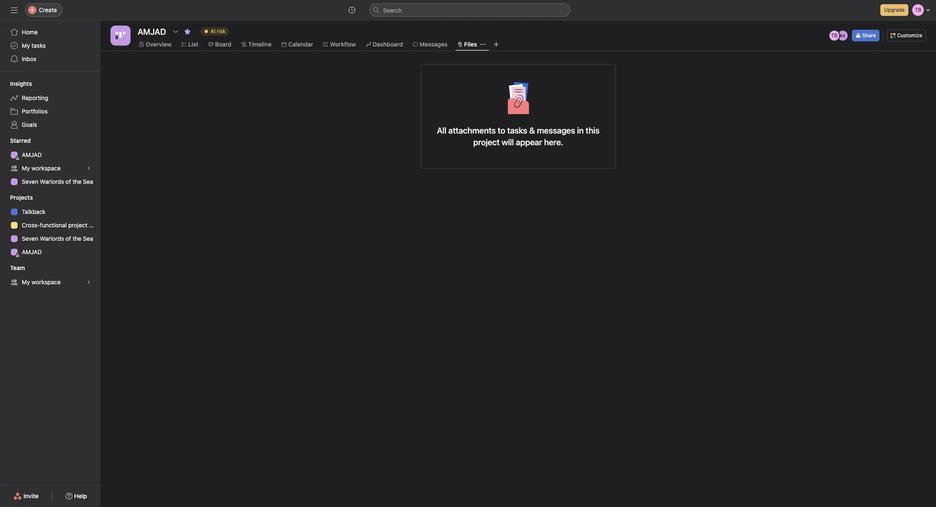 Task type: vqa. For each thing, say whether or not it's contained in the screenshot.
'2023 August'
no



Task type: describe. For each thing, give the bounding box(es) containing it.
reporting link
[[5, 91, 95, 105]]

insights
[[10, 80, 32, 87]]

to
[[498, 126, 506, 135]]

dashboard link
[[366, 40, 403, 49]]

portfolios
[[22, 108, 48, 115]]

my workspace inside starred element
[[22, 165, 61, 172]]

share button
[[853, 30, 880, 41]]

tasks inside all attachments to tasks & messages in this project will appear here.
[[508, 126, 528, 135]]

share
[[863, 32, 877, 39]]

attachments
[[449, 126, 496, 135]]

seven for amjad
[[22, 178, 38, 185]]

add tab image
[[493, 41, 500, 48]]

seven for talkback
[[22, 235, 38, 242]]

calendar
[[289, 41, 313, 48]]

this
[[586, 126, 600, 135]]

timeline
[[248, 41, 272, 48]]

inbox link
[[5, 52, 95, 66]]

timeline link
[[242, 40, 272, 49]]

customize
[[898, 32, 923, 39]]

sea for talkback
[[83, 235, 93, 242]]

amjad inside projects element
[[22, 248, 42, 255]]

at risk
[[211, 28, 226, 34]]

list link
[[182, 40, 198, 49]]

of for talkback
[[66, 235, 71, 242]]

workflow link
[[323, 40, 356, 49]]

files link
[[458, 40, 477, 49]]

amjad inside starred element
[[22, 151, 42, 158]]

in
[[578, 126, 584, 135]]

cross-
[[22, 222, 40, 229]]

the for amjad
[[73, 178, 81, 185]]

messages
[[420, 41, 448, 48]]

portfolios link
[[5, 105, 95, 118]]

see details, my workspace image inside starred element
[[86, 166, 91, 171]]

amjad link inside starred element
[[5, 148, 95, 162]]

inbox
[[22, 55, 36, 62]]

1 vertical spatial project
[[68, 222, 87, 229]]

workspace for see details, my workspace icon within starred element
[[32, 165, 61, 172]]

starred element
[[0, 133, 101, 190]]

cross-functional project plan
[[22, 222, 100, 229]]

my for see details, my workspace icon within starred element
[[22, 165, 30, 172]]

&
[[530, 126, 535, 135]]

ex
[[841, 32, 846, 39]]

teams element
[[0, 260, 101, 291]]

overview
[[146, 41, 172, 48]]

starred
[[10, 137, 31, 144]]

goals
[[22, 121, 37, 128]]

appear here.
[[516, 137, 564, 147]]

talkback link
[[5, 205, 95, 219]]

my inside global element
[[22, 42, 30, 49]]

board image
[[116, 31, 126, 41]]

my for see details, my workspace icon inside the teams element
[[22, 278, 30, 286]]

will
[[502, 137, 514, 147]]

my tasks link
[[5, 39, 95, 52]]

goals link
[[5, 118, 95, 131]]

tasks inside global element
[[32, 42, 46, 49]]

tab actions image
[[481, 42, 486, 47]]

cross-functional project plan link
[[5, 219, 100, 232]]



Task type: locate. For each thing, give the bounding box(es) containing it.
list
[[188, 41, 198, 48]]

tb
[[832, 32, 838, 39]]

0 vertical spatial my workspace link
[[5, 162, 95, 175]]

invite button
[[8, 489, 44, 504]]

seven warlords of the sea link
[[5, 175, 95, 188], [5, 232, 95, 245]]

of for amjad
[[66, 178, 71, 185]]

sea for amjad
[[83, 178, 93, 185]]

tasks left & in the top right of the page
[[508, 126, 528, 135]]

1 seven warlords of the sea link from the top
[[5, 175, 95, 188]]

my workspace inside teams element
[[22, 278, 61, 286]]

team
[[10, 264, 25, 271]]

my workspace link down the starred
[[5, 162, 95, 175]]

my tasks
[[22, 42, 46, 49]]

my down 'team'
[[22, 278, 30, 286]]

seven warlords of the sea link for amjad
[[5, 175, 95, 188]]

warlords inside starred element
[[40, 178, 64, 185]]

2 my workspace link from the top
[[5, 276, 95, 289]]

0 vertical spatial sea
[[83, 178, 93, 185]]

amjad link down goals link at top
[[5, 148, 95, 162]]

at
[[211, 28, 216, 34]]

0 vertical spatial workspace
[[32, 165, 61, 172]]

0 vertical spatial the
[[73, 178, 81, 185]]

1 of from the top
[[66, 178, 71, 185]]

my up inbox on the left of the page
[[22, 42, 30, 49]]

the down cross-functional project plan
[[73, 235, 81, 242]]

1 vertical spatial seven warlords of the sea link
[[5, 232, 95, 245]]

amjad down the starred
[[22, 151, 42, 158]]

the inside projects element
[[73, 235, 81, 242]]

1 horizontal spatial project
[[474, 137, 500, 147]]

seven inside starred element
[[22, 178, 38, 185]]

2 my from the top
[[22, 165, 30, 172]]

see details, my workspace image inside teams element
[[86, 280, 91, 285]]

help button
[[60, 489, 93, 504]]

3 my from the top
[[22, 278, 30, 286]]

1 vertical spatial warlords
[[40, 235, 64, 242]]

workspace
[[32, 165, 61, 172], [32, 278, 61, 286]]

0 vertical spatial warlords
[[40, 178, 64, 185]]

seven warlords of the sea
[[22, 178, 93, 185], [22, 235, 93, 242]]

workflow
[[330, 41, 356, 48]]

files
[[465, 41, 477, 48]]

seven warlords of the sea link down functional
[[5, 232, 95, 245]]

home
[[22, 28, 38, 36]]

2 vertical spatial my
[[22, 278, 30, 286]]

talkback
[[22, 208, 46, 215]]

2 seven from the top
[[22, 235, 38, 242]]

help
[[74, 492, 87, 500]]

remove from starred image
[[184, 28, 191, 35]]

my down the starred
[[22, 165, 30, 172]]

overview link
[[139, 40, 172, 49]]

create
[[39, 6, 57, 13]]

all
[[437, 126, 447, 135]]

board
[[215, 41, 232, 48]]

0 vertical spatial my
[[22, 42, 30, 49]]

1 vertical spatial workspace
[[32, 278, 61, 286]]

0 horizontal spatial project
[[68, 222, 87, 229]]

my inside starred element
[[22, 165, 30, 172]]

at risk button
[[197, 26, 233, 37]]

1 vertical spatial amjad
[[22, 248, 42, 255]]

warlords up talkback 'link'
[[40, 178, 64, 185]]

1 vertical spatial seven
[[22, 235, 38, 242]]

1 vertical spatial seven warlords of the sea
[[22, 235, 93, 242]]

1 see details, my workspace image from the top
[[86, 166, 91, 171]]

hide sidebar image
[[11, 7, 18, 13]]

1 vertical spatial of
[[66, 235, 71, 242]]

0 vertical spatial of
[[66, 178, 71, 185]]

board link
[[208, 40, 232, 49]]

1 vertical spatial my workspace
[[22, 278, 61, 286]]

2 warlords from the top
[[40, 235, 64, 242]]

calendar link
[[282, 40, 313, 49]]

1 my workspace link from the top
[[5, 162, 95, 175]]

1 workspace from the top
[[32, 165, 61, 172]]

warlords for talkback
[[40, 235, 64, 242]]

my workspace link down 'team'
[[5, 276, 95, 289]]

tasks
[[32, 42, 46, 49], [508, 126, 528, 135]]

seven warlords of the sea inside projects element
[[22, 235, 93, 242]]

project left plan
[[68, 222, 87, 229]]

sea
[[83, 178, 93, 185], [83, 235, 93, 242]]

seven inside projects element
[[22, 235, 38, 242]]

risk
[[217, 28, 226, 34]]

0 vertical spatial seven warlords of the sea link
[[5, 175, 95, 188]]

my inside teams element
[[22, 278, 30, 286]]

seven warlords of the sea for amjad
[[22, 178, 93, 185]]

workspace inside starred element
[[32, 165, 61, 172]]

global element
[[0, 21, 101, 71]]

my workspace link for see details, my workspace icon within starred element
[[5, 162, 95, 175]]

0 vertical spatial see details, my workspace image
[[86, 166, 91, 171]]

1 vertical spatial my workspace link
[[5, 276, 95, 289]]

0 vertical spatial amjad
[[22, 151, 42, 158]]

1 seven from the top
[[22, 178, 38, 185]]

warlords for amjad
[[40, 178, 64, 185]]

1 horizontal spatial tasks
[[508, 126, 528, 135]]

1 vertical spatial tasks
[[508, 126, 528, 135]]

1 vertical spatial my
[[22, 165, 30, 172]]

2 sea from the top
[[83, 235, 93, 242]]

0 vertical spatial project
[[474, 137, 500, 147]]

0 vertical spatial amjad link
[[5, 148, 95, 162]]

2 seven warlords of the sea from the top
[[22, 235, 93, 242]]

seven warlords of the sea inside starred element
[[22, 178, 93, 185]]

seven down 'cross-'
[[22, 235, 38, 242]]

seven warlords of the sea for talkback
[[22, 235, 93, 242]]

2 my workspace from the top
[[22, 278, 61, 286]]

my workspace down 'team'
[[22, 278, 61, 286]]

reporting
[[22, 94, 48, 101]]

amjad link
[[5, 148, 95, 162], [5, 245, 95, 259]]

1 vertical spatial see details, my workspace image
[[86, 280, 91, 285]]

show options image
[[172, 28, 179, 35]]

sea inside starred element
[[83, 178, 93, 185]]

seven up projects
[[22, 178, 38, 185]]

2 the from the top
[[73, 235, 81, 242]]

seven
[[22, 178, 38, 185], [22, 235, 38, 242]]

messages
[[537, 126, 576, 135]]

of
[[66, 178, 71, 185], [66, 235, 71, 242]]

1 amjad from the top
[[22, 151, 42, 158]]

upgrade
[[885, 7, 905, 13]]

the inside starred element
[[73, 178, 81, 185]]

seven warlords of the sea link for talkback
[[5, 232, 95, 245]]

insights button
[[0, 80, 32, 88]]

of inside starred element
[[66, 178, 71, 185]]

starred button
[[0, 137, 31, 145]]

see details, my workspace image
[[86, 166, 91, 171], [86, 280, 91, 285]]

2 amjad from the top
[[22, 248, 42, 255]]

my workspace link inside teams element
[[5, 276, 95, 289]]

the up talkback 'link'
[[73, 178, 81, 185]]

projects element
[[0, 190, 101, 260]]

1 vertical spatial sea
[[83, 235, 93, 242]]

my workspace link for see details, my workspace icon inside the teams element
[[5, 276, 95, 289]]

warlords inside projects element
[[40, 235, 64, 242]]

the
[[73, 178, 81, 185], [73, 235, 81, 242]]

customize button
[[888, 30, 927, 41]]

seven warlords of the sea up talkback 'link'
[[22, 178, 93, 185]]

seven warlords of the sea link up talkback 'link'
[[5, 175, 95, 188]]

2 of from the top
[[66, 235, 71, 242]]

my workspace link
[[5, 162, 95, 175], [5, 276, 95, 289]]

None text field
[[136, 24, 168, 39]]

amjad
[[22, 151, 42, 158], [22, 248, 42, 255]]

my workspace down the starred
[[22, 165, 61, 172]]

project inside all attachments to tasks & messages in this project will appear here.
[[474, 137, 500, 147]]

projects button
[[0, 193, 33, 202]]

Search tasks, projects, and more text field
[[370, 3, 571, 17]]

1 the from the top
[[73, 178, 81, 185]]

project
[[474, 137, 500, 147], [68, 222, 87, 229]]

1 sea from the top
[[83, 178, 93, 185]]

history image
[[349, 7, 355, 13]]

0 horizontal spatial tasks
[[32, 42, 46, 49]]

create button
[[25, 3, 62, 17]]

0 vertical spatial my workspace
[[22, 165, 61, 172]]

project down attachments in the top of the page
[[474, 137, 500, 147]]

functional
[[40, 222, 67, 229]]

my
[[22, 42, 30, 49], [22, 165, 30, 172], [22, 278, 30, 286]]

2 workspace from the top
[[32, 278, 61, 286]]

workspace inside teams element
[[32, 278, 61, 286]]

upgrade button
[[881, 4, 909, 16]]

seven warlords of the sea down cross-functional project plan
[[22, 235, 93, 242]]

warlords down the cross-functional project plan link at the left of the page
[[40, 235, 64, 242]]

1 vertical spatial the
[[73, 235, 81, 242]]

tasks down home
[[32, 42, 46, 49]]

my workspace link inside starred element
[[5, 162, 95, 175]]

home link
[[5, 26, 95, 39]]

team button
[[0, 264, 25, 272]]

amjad link up teams element
[[5, 245, 95, 259]]

1 vertical spatial amjad link
[[5, 245, 95, 259]]

invite
[[23, 492, 39, 500]]

warlords
[[40, 178, 64, 185], [40, 235, 64, 242]]

messages link
[[413, 40, 448, 49]]

workspace for see details, my workspace icon inside the teams element
[[32, 278, 61, 286]]

0 vertical spatial seven warlords of the sea
[[22, 178, 93, 185]]

0 vertical spatial seven
[[22, 178, 38, 185]]

2 see details, my workspace image from the top
[[86, 280, 91, 285]]

2 seven warlords of the sea link from the top
[[5, 232, 95, 245]]

of inside projects element
[[66, 235, 71, 242]]

all attachments to tasks & messages in this project will appear here.
[[437, 126, 600, 147]]

0 vertical spatial tasks
[[32, 42, 46, 49]]

of up talkback 'link'
[[66, 178, 71, 185]]

1 seven warlords of the sea from the top
[[22, 178, 93, 185]]

my workspace
[[22, 165, 61, 172], [22, 278, 61, 286]]

projects
[[10, 194, 33, 201]]

1 my workspace from the top
[[22, 165, 61, 172]]

1 amjad link from the top
[[5, 148, 95, 162]]

the for talkback
[[73, 235, 81, 242]]

2 amjad link from the top
[[5, 245, 95, 259]]

plan
[[89, 222, 100, 229]]

sea inside projects element
[[83, 235, 93, 242]]

amjad up 'team'
[[22, 248, 42, 255]]

1 my from the top
[[22, 42, 30, 49]]

1 warlords from the top
[[40, 178, 64, 185]]

dashboard
[[373, 41, 403, 48]]

insights element
[[0, 76, 101, 133]]

of down cross-functional project plan
[[66, 235, 71, 242]]



